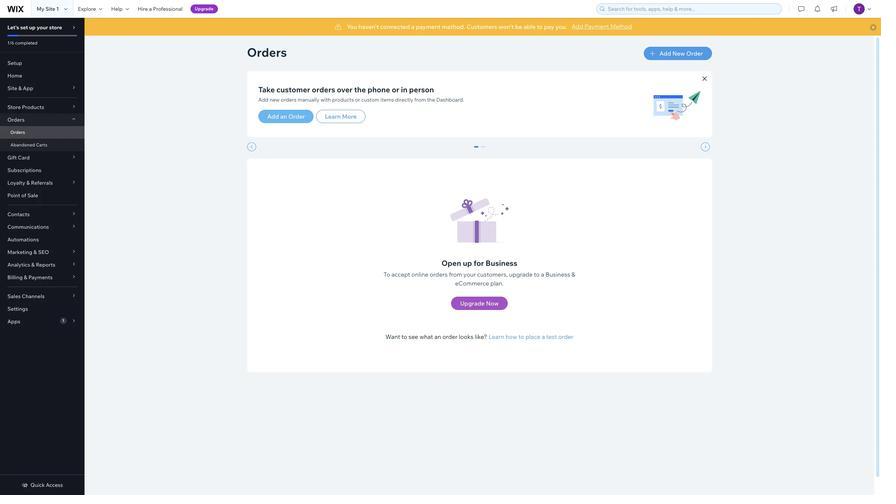 Task type: vqa. For each thing, say whether or not it's contained in the screenshot.
Enter promo code button
no



Task type: locate. For each thing, give the bounding box(es) containing it.
loyalty & referrals button
[[0, 177, 85, 189]]

sale
[[27, 192, 38, 199]]

the
[[354, 85, 366, 94], [427, 96, 435, 103]]

from down person
[[415, 96, 426, 103]]

add left new
[[660, 50, 672, 57]]

add
[[572, 23, 584, 30], [660, 50, 672, 57], [258, 96, 268, 103], [267, 113, 279, 120]]

0 horizontal spatial or
[[355, 96, 360, 103]]

contacts
[[7, 211, 30, 218]]

reports
[[36, 261, 55, 268]]

an right what
[[435, 333, 441, 340]]

my
[[37, 6, 44, 12]]

add for add new order
[[660, 50, 672, 57]]

what
[[420, 333, 433, 340]]

app
[[23, 85, 33, 92]]

1 vertical spatial business
[[546, 271, 571, 278]]

upgrade left now
[[460, 300, 485, 307]]

or
[[392, 85, 399, 94], [355, 96, 360, 103]]

your
[[37, 24, 48, 31], [464, 271, 476, 278]]

0 horizontal spatial 1
[[56, 6, 59, 12]]

& inside analytics & reports popup button
[[31, 261, 35, 268]]

a right upgrade
[[541, 271, 545, 278]]

2 vertical spatial 1
[[62, 318, 64, 323]]

products
[[22, 104, 44, 111]]

1 vertical spatial or
[[355, 96, 360, 103]]

1 horizontal spatial upgrade
[[460, 300, 485, 307]]

to left pay on the top of the page
[[537, 23, 543, 30]]

to right "how" at the right bottom of page
[[519, 333, 525, 340]]

hire
[[138, 6, 148, 12]]

0 vertical spatial the
[[354, 85, 366, 94]]

of
[[21, 192, 26, 199]]

1 horizontal spatial orders
[[312, 85, 335, 94]]

0 vertical spatial an
[[280, 113, 287, 120]]

0 vertical spatial from
[[415, 96, 426, 103]]

0 horizontal spatial order
[[288, 113, 305, 120]]

from inside open up for business to accept online orders from your customers, upgrade to a business & ecommerce plan.
[[449, 271, 462, 278]]

0 vertical spatial orders
[[312, 85, 335, 94]]

you
[[347, 23, 357, 30]]

1
[[56, 6, 59, 12], [482, 146, 485, 153], [62, 318, 64, 323]]

Search for tools, apps, help & more... field
[[606, 4, 780, 14]]

add inside "link"
[[572, 23, 584, 30]]

marketing & seo button
[[0, 246, 85, 259]]

1 right my
[[56, 6, 59, 12]]

add right you.
[[572, 23, 584, 30]]

new
[[270, 96, 280, 103]]

& inside billing & payments popup button
[[24, 274, 27, 281]]

a left payment
[[411, 23, 415, 30]]

0 horizontal spatial site
[[7, 85, 17, 92]]

to right upgrade
[[534, 271, 540, 278]]

automations link
[[0, 233, 85, 246]]

gift card button
[[0, 151, 85, 164]]

0 horizontal spatial business
[[486, 259, 518, 268]]

& inside site & app dropdown button
[[18, 85, 22, 92]]

custom
[[361, 96, 379, 103]]

1 vertical spatial orders
[[7, 116, 25, 123]]

1 vertical spatial the
[[427, 96, 435, 103]]

1 vertical spatial your
[[464, 271, 476, 278]]

add inside button
[[660, 50, 672, 57]]

to inside open up for business to accept online orders from your customers, upgrade to a business & ecommerce plan.
[[534, 271, 540, 278]]

orders down 'open'
[[430, 271, 448, 278]]

take customer orders over the phone or in person image
[[653, 80, 701, 128]]

to
[[384, 271, 390, 278]]

how
[[506, 333, 517, 340]]

point of sale
[[7, 192, 38, 199]]

site right my
[[45, 6, 55, 12]]

site down home
[[7, 85, 17, 92]]

business
[[486, 259, 518, 268], [546, 271, 571, 278]]

0 horizontal spatial upgrade
[[195, 6, 214, 11]]

1 horizontal spatial your
[[464, 271, 476, 278]]

order down manually at top
[[288, 113, 305, 120]]

1 horizontal spatial order
[[559, 333, 574, 340]]

orders inside "link"
[[10, 129, 25, 135]]

1 horizontal spatial learn
[[489, 333, 505, 340]]

let's
[[7, 24, 19, 31]]

orders up 'with'
[[312, 85, 335, 94]]

point of sale link
[[0, 189, 85, 202]]

0 horizontal spatial orders
[[281, 96, 296, 103]]

analytics & reports button
[[0, 259, 85, 271]]

0 vertical spatial your
[[37, 24, 48, 31]]

now
[[486, 300, 499, 307]]

0 horizontal spatial up
[[29, 24, 36, 31]]

1 right 0
[[482, 146, 485, 153]]

your left store
[[37, 24, 48, 31]]

order
[[687, 50, 703, 57], [288, 113, 305, 120]]

0 horizontal spatial order
[[443, 333, 458, 340]]

sales channels button
[[0, 290, 85, 303]]

0 horizontal spatial the
[[354, 85, 366, 94]]

business up customers,
[[486, 259, 518, 268]]

1 horizontal spatial business
[[546, 271, 571, 278]]

more
[[342, 113, 357, 120]]

or left in at top
[[392, 85, 399, 94]]

up right set
[[29, 24, 36, 31]]

2 vertical spatial orders
[[430, 271, 448, 278]]

1 horizontal spatial 1
[[62, 318, 64, 323]]

like?
[[475, 333, 487, 340]]

learn left more
[[325, 113, 341, 120]]

analytics & reports
[[7, 261, 55, 268]]

billing & payments
[[7, 274, 53, 281]]

add down take
[[258, 96, 268, 103]]

ecommerce
[[455, 280, 489, 287]]

upgrade now button
[[452, 297, 508, 310]]

looks
[[459, 333, 474, 340]]

1/6 completed
[[7, 40, 37, 46]]

add down the new at the top of page
[[267, 113, 279, 120]]

a
[[149, 6, 152, 12], [411, 23, 415, 30], [541, 271, 545, 278], [542, 333, 545, 340]]

order right new
[[687, 50, 703, 57]]

order left looks
[[443, 333, 458, 340]]

loyalty & referrals
[[7, 180, 53, 186]]

sales
[[7, 293, 21, 300]]

order inside add new order button
[[687, 50, 703, 57]]

1 vertical spatial orders
[[281, 96, 296, 103]]

0 vertical spatial up
[[29, 24, 36, 31]]

& for payments
[[24, 274, 27, 281]]

0 horizontal spatial learn
[[325, 113, 341, 120]]

0 vertical spatial learn
[[325, 113, 341, 120]]

alert
[[85, 18, 882, 36]]

0 horizontal spatial from
[[415, 96, 426, 103]]

help button
[[107, 0, 133, 18]]

2 vertical spatial orders
[[10, 129, 25, 135]]

take customer orders over the phone or in person add new orders manually with products or custom items directly from the dashboard.
[[258, 85, 464, 103]]

1 vertical spatial 1
[[482, 146, 485, 153]]

won't
[[499, 23, 514, 30]]

1 order from the left
[[443, 333, 458, 340]]

store
[[49, 24, 62, 31]]

orders
[[312, 85, 335, 94], [281, 96, 296, 103], [430, 271, 448, 278]]

1 down settings link
[[62, 318, 64, 323]]

a right hire
[[149, 6, 152, 12]]

0 vertical spatial business
[[486, 259, 518, 268]]

0 vertical spatial upgrade
[[195, 6, 214, 11]]

your inside open up for business to accept online orders from your customers, upgrade to a business & ecommerce plan.
[[464, 271, 476, 278]]

1 horizontal spatial from
[[449, 271, 462, 278]]

a inside alert
[[411, 23, 415, 30]]

hire a professional link
[[133, 0, 187, 18]]

payment
[[585, 23, 609, 30]]

from down 'open'
[[449, 271, 462, 278]]

0 vertical spatial 1
[[56, 6, 59, 12]]

1 vertical spatial from
[[449, 271, 462, 278]]

site inside site & app dropdown button
[[7, 85, 17, 92]]

pay
[[544, 23, 555, 30]]

the up custom
[[354, 85, 366, 94]]

0 vertical spatial or
[[392, 85, 399, 94]]

& inside marketing & seo dropdown button
[[33, 249, 37, 256]]

& inside loyalty & referrals popup button
[[26, 180, 30, 186]]

your inside sidebar element
[[37, 24, 48, 31]]

& for seo
[[33, 249, 37, 256]]

test
[[547, 333, 557, 340]]

the down person
[[427, 96, 435, 103]]

from inside take customer orders over the phone or in person add new orders manually with products or custom items directly from the dashboard.
[[415, 96, 426, 103]]

upgrade
[[509, 271, 533, 278]]

& for app
[[18, 85, 22, 92]]

&
[[18, 85, 22, 92], [26, 180, 30, 186], [33, 249, 37, 256], [31, 261, 35, 268], [572, 271, 576, 278], [24, 274, 27, 281]]

business right upgrade
[[546, 271, 571, 278]]

customer
[[276, 85, 310, 94]]

marketing & seo
[[7, 249, 49, 256]]

0 vertical spatial order
[[687, 50, 703, 57]]

learn left "how" at the right bottom of page
[[489, 333, 505, 340]]

alert containing add payment method
[[85, 18, 882, 36]]

channels
[[22, 293, 45, 300]]

from
[[415, 96, 426, 103], [449, 271, 462, 278]]

analytics
[[7, 261, 30, 268]]

or left custom
[[355, 96, 360, 103]]

payment
[[416, 23, 441, 30]]

0 horizontal spatial an
[[280, 113, 287, 120]]

up
[[29, 24, 36, 31], [463, 259, 472, 268]]

orders for orders "link" at the top left of the page
[[10, 129, 25, 135]]

an down customer
[[280, 113, 287, 120]]

2 horizontal spatial orders
[[430, 271, 448, 278]]

upgrade for upgrade now
[[460, 300, 485, 307]]

over
[[337, 85, 353, 94]]

add inside take customer orders over the phone or in person add new orders manually with products or custom items directly from the dashboard.
[[258, 96, 268, 103]]

1 horizontal spatial order
[[687, 50, 703, 57]]

orders inside popup button
[[7, 116, 25, 123]]

customers,
[[477, 271, 508, 278]]

add payment method
[[572, 23, 632, 30]]

want to see what an order looks like? learn how to place a test order
[[386, 333, 574, 340]]

1 horizontal spatial or
[[392, 85, 399, 94]]

1 vertical spatial upgrade
[[460, 300, 485, 307]]

contacts button
[[0, 208, 85, 221]]

1 vertical spatial an
[[435, 333, 441, 340]]

your up ecommerce
[[464, 271, 476, 278]]

1 vertical spatial learn
[[489, 333, 505, 340]]

0 horizontal spatial your
[[37, 24, 48, 31]]

1 vertical spatial up
[[463, 259, 472, 268]]

upgrade
[[195, 6, 214, 11], [460, 300, 485, 307]]

2 horizontal spatial 1
[[482, 146, 485, 153]]

site
[[45, 6, 55, 12], [7, 85, 17, 92]]

up left for on the bottom right of the page
[[463, 259, 472, 268]]

open
[[442, 259, 461, 268]]

settings link
[[0, 303, 85, 315]]

upgrade now
[[460, 300, 499, 307]]

orders down customer
[[281, 96, 296, 103]]

abandoned
[[10, 142, 35, 148]]

1 vertical spatial site
[[7, 85, 17, 92]]

sales channels
[[7, 293, 45, 300]]

order inside add an order link
[[288, 113, 305, 120]]

apps
[[7, 318, 20, 325]]

1 horizontal spatial up
[[463, 259, 472, 268]]

order right test
[[559, 333, 574, 340]]

1 horizontal spatial site
[[45, 6, 55, 12]]

upgrade right professional
[[195, 6, 214, 11]]

1 vertical spatial order
[[288, 113, 305, 120]]



Task type: describe. For each thing, give the bounding box(es) containing it.
billing & payments button
[[0, 271, 85, 284]]

you.
[[556, 23, 568, 30]]

be
[[515, 23, 523, 30]]

haven't
[[359, 23, 379, 30]]

setup link
[[0, 57, 85, 69]]

communications
[[7, 224, 49, 230]]

point
[[7, 192, 20, 199]]

subscriptions
[[7, 167, 41, 174]]

want
[[386, 333, 400, 340]]

a inside open up for business to accept online orders from your customers, upgrade to a business & ecommerce plan.
[[541, 271, 545, 278]]

& for referrals
[[26, 180, 30, 186]]

hire a professional
[[138, 6, 183, 12]]

open up for business to accept online orders from your customers, upgrade to a business & ecommerce plan.
[[384, 259, 576, 287]]

upgrade for upgrade
[[195, 6, 214, 11]]

accept
[[392, 271, 410, 278]]

add for add payment method
[[572, 23, 584, 30]]

online
[[412, 271, 429, 278]]

gift card
[[7, 154, 30, 161]]

to inside alert
[[537, 23, 543, 30]]

let's set up your store
[[7, 24, 62, 31]]

manually
[[298, 96, 319, 103]]

store
[[7, 104, 21, 111]]

learn more link
[[316, 110, 366, 123]]

store products
[[7, 104, 44, 111]]

0 vertical spatial orders
[[247, 45, 287, 60]]

0 1
[[475, 146, 485, 153]]

my site 1
[[37, 6, 59, 12]]

home
[[7, 72, 22, 79]]

place
[[526, 333, 541, 340]]

abandoned carts
[[10, 142, 47, 148]]

add new order button
[[644, 47, 712, 60]]

2 order from the left
[[559, 333, 574, 340]]

sidebar element
[[0, 18, 85, 495]]

orders inside open up for business to accept online orders from your customers, upgrade to a business & ecommerce plan.
[[430, 271, 448, 278]]

automations
[[7, 236, 39, 243]]

new
[[673, 50, 685, 57]]

& for reports
[[31, 261, 35, 268]]

quick
[[31, 482, 45, 488]]

0
[[475, 146, 478, 153]]

customers
[[467, 23, 497, 30]]

connected
[[380, 23, 410, 30]]

method.
[[442, 23, 465, 30]]

able
[[524, 23, 536, 30]]

upgrade button
[[190, 4, 218, 13]]

communications button
[[0, 221, 85, 233]]

billing
[[7, 274, 23, 281]]

up inside sidebar element
[[29, 24, 36, 31]]

learn more
[[325, 113, 357, 120]]

add payment method link
[[572, 22, 632, 31]]

1 horizontal spatial the
[[427, 96, 435, 103]]

site & app
[[7, 85, 33, 92]]

orders for orders popup button
[[7, 116, 25, 123]]

0 vertical spatial site
[[45, 6, 55, 12]]

store products button
[[0, 101, 85, 113]]

to left see
[[402, 333, 407, 340]]

in
[[401, 85, 408, 94]]

access
[[46, 482, 63, 488]]

add an order
[[267, 113, 305, 120]]

card
[[18, 154, 30, 161]]

phone
[[368, 85, 390, 94]]

you haven't connected a payment method. customers won't be able to pay you.
[[347, 23, 568, 30]]

1/6
[[7, 40, 14, 46]]

add new order
[[660, 50, 703, 57]]

site & app button
[[0, 82, 85, 95]]

subscriptions link
[[0, 164, 85, 177]]

seo
[[38, 249, 49, 256]]

products
[[332, 96, 354, 103]]

marketing
[[7, 249, 32, 256]]

plan.
[[491, 280, 504, 287]]

explore
[[78, 6, 96, 12]]

add an order link
[[258, 110, 314, 123]]

directly
[[395, 96, 413, 103]]

up inside open up for business to accept online orders from your customers, upgrade to a business & ecommerce plan.
[[463, 259, 472, 268]]

& inside open up for business to accept online orders from your customers, upgrade to a business & ecommerce plan.
[[572, 271, 576, 278]]

1 inside sidebar element
[[62, 318, 64, 323]]

quick access
[[31, 482, 63, 488]]

abandoned carts link
[[0, 139, 85, 151]]

setup
[[7, 60, 22, 66]]

gift
[[7, 154, 17, 161]]

order for add new order
[[687, 50, 703, 57]]

add for add an order
[[267, 113, 279, 120]]

order for add an order
[[288, 113, 305, 120]]

a left test
[[542, 333, 545, 340]]

for
[[474, 259, 484, 268]]

professional
[[153, 6, 183, 12]]

method
[[611, 23, 632, 30]]

payments
[[28, 274, 53, 281]]

take
[[258, 85, 275, 94]]

orders button
[[0, 113, 85, 126]]

1 horizontal spatial an
[[435, 333, 441, 340]]



